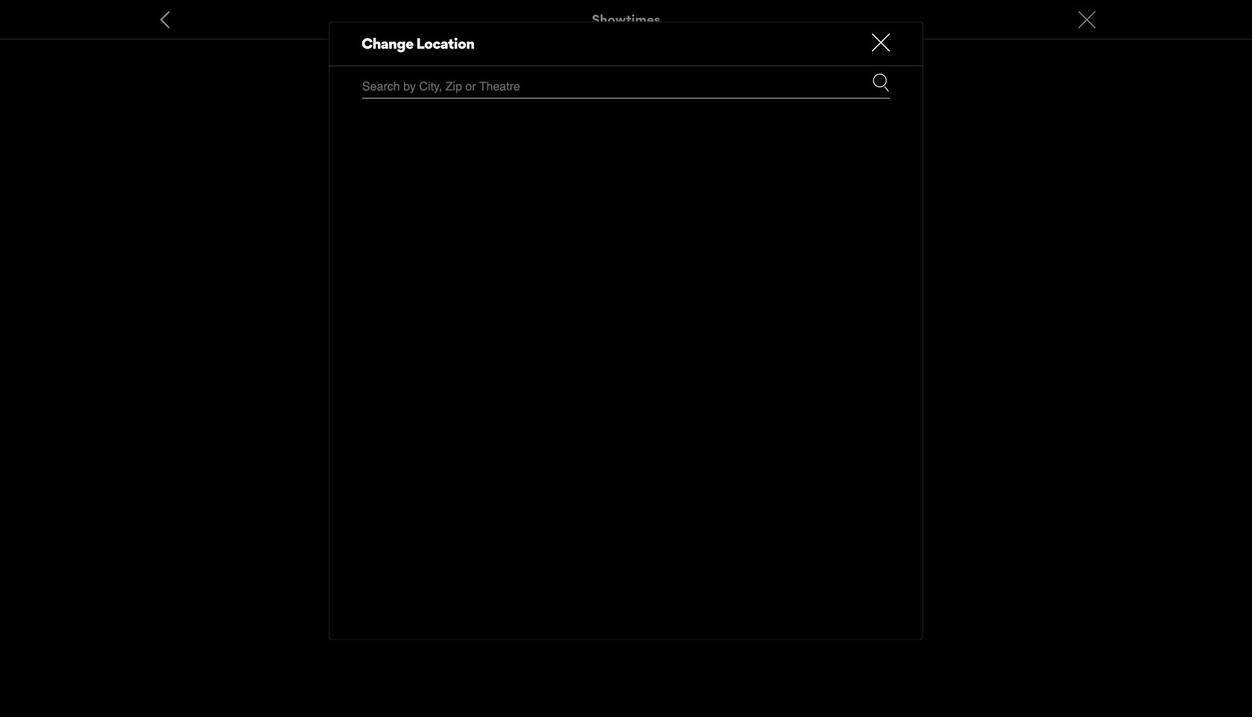 Task type: vqa. For each thing, say whether or not it's contained in the screenshot.
Close image on the right
yes



Task type: locate. For each thing, give the bounding box(es) containing it.
submit search image
[[872, 74, 890, 92]]



Task type: describe. For each thing, give the bounding box(es) containing it.
Search by City, Zip or Theatre text field
[[362, 74, 827, 98]]

close image
[[872, 34, 890, 51]]

close element
[[872, 34, 890, 51]]



